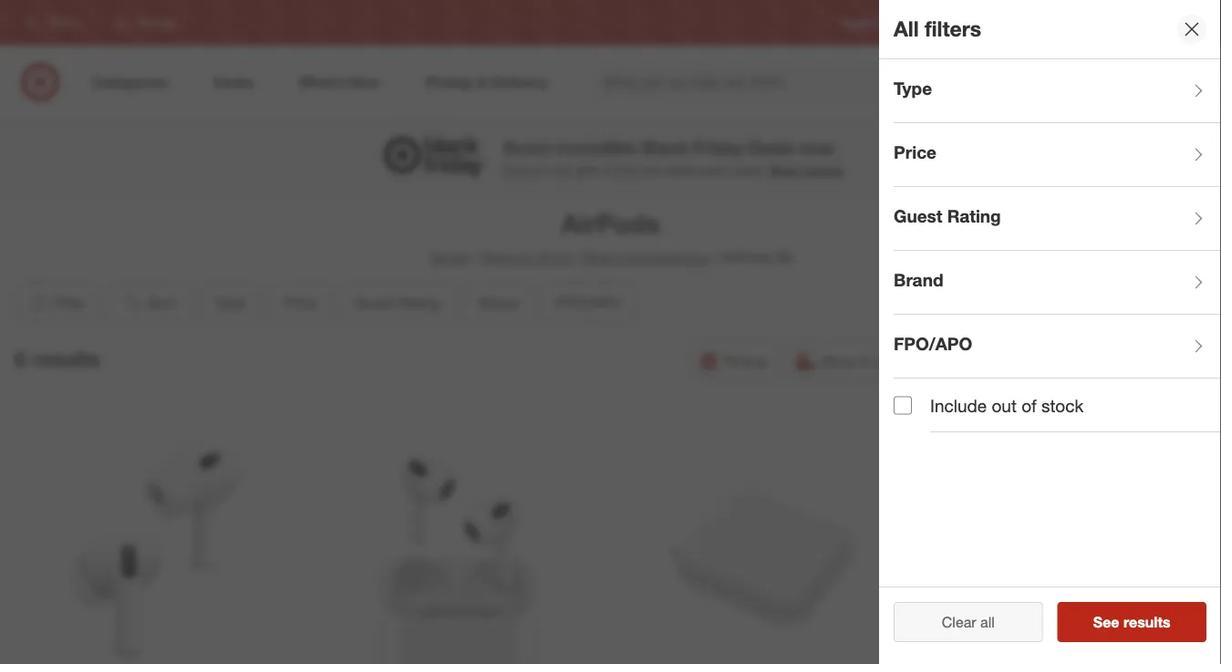 Task type: locate. For each thing, give the bounding box(es) containing it.
0 horizontal spatial fpo/apo
[[556, 294, 620, 311]]

1 vertical spatial results
[[1124, 613, 1171, 631]]

1 vertical spatial fpo/apo
[[894, 334, 973, 354]]

brand button
[[894, 251, 1221, 315], [463, 283, 534, 323]]

see results
[[1094, 613, 1171, 631]]

0 vertical spatial rating
[[947, 206, 1001, 227]]

type button
[[894, 59, 1221, 123], [199, 283, 261, 323]]

1 horizontal spatial fpo/apo
[[894, 334, 973, 354]]

price button
[[894, 123, 1221, 187], [268, 283, 332, 323]]

1 horizontal spatial /
[[576, 249, 581, 266]]

results right see
[[1124, 613, 1171, 631]]

1 horizontal spatial rating
[[947, 206, 1001, 227]]

results right '6'
[[32, 346, 100, 372]]

brand inside all filters dialog
[[894, 270, 944, 291]]

apple magsafe duo charger image
[[628, 421, 896, 664], [628, 421, 896, 664]]

1 horizontal spatial results
[[1124, 613, 1171, 631]]

saving
[[804, 162, 843, 178]]

score incredible black friday deals now save on top gifts & find new deals each week. start saving
[[503, 137, 843, 178]]

ways
[[481, 249, 516, 266]]

0 vertical spatial results
[[32, 346, 100, 372]]

include
[[930, 395, 987, 416]]

What can we help you find? suggestions appear below search field
[[592, 62, 991, 102]]

6 results
[[15, 346, 100, 372]]

1 vertical spatial airpods
[[721, 249, 772, 266]]

1 horizontal spatial price
[[894, 142, 937, 163]]

rating
[[947, 206, 1001, 227], [398, 294, 440, 311]]

price
[[894, 142, 937, 163], [284, 294, 317, 311]]

brand down ways
[[479, 294, 518, 311]]

airpods (3rd generation) with lightning charging case image
[[325, 421, 592, 664], [325, 421, 592, 664]]

filter button
[[15, 283, 100, 323]]

0 vertical spatial type
[[894, 78, 933, 99]]

1 horizontal spatial type
[[894, 78, 933, 99]]

stores
[[1179, 16, 1210, 30]]

airpods
[[561, 207, 660, 239], [721, 249, 772, 266]]

shop in store
[[821, 352, 908, 370]]

registry link
[[841, 15, 882, 31]]

same
[[961, 352, 998, 370]]

0 horizontal spatial fpo/apo button
[[541, 283, 636, 323]]

1 horizontal spatial guest rating button
[[894, 187, 1221, 251]]

2 horizontal spatial brand
[[894, 270, 944, 291]]

in
[[859, 352, 871, 370]]

type
[[894, 78, 933, 99], [214, 294, 245, 311]]

brand inside airpods target / ways to shop / brand experiences / airpods (6)
[[584, 249, 623, 266]]

1 vertical spatial brand
[[894, 270, 944, 291]]

brand left experiences at top
[[584, 249, 623, 266]]

0 vertical spatial guest rating button
[[894, 187, 1221, 251]]

/
[[473, 249, 478, 266], [576, 249, 581, 266], [712, 249, 717, 266]]

guest
[[894, 206, 943, 227], [355, 294, 394, 311]]

Include out of stock checkbox
[[894, 396, 912, 415]]

1 vertical spatial guest rating
[[355, 294, 440, 311]]

1 horizontal spatial brand button
[[894, 251, 1221, 315]]

airpods pro (2nd generation) with magsafe case (usb‑c) image
[[21, 421, 288, 664], [21, 421, 288, 664]]

fpo/apo button
[[541, 283, 636, 323], [894, 315, 1221, 379]]

1 horizontal spatial guest rating
[[894, 206, 1001, 227]]

1 vertical spatial rating
[[398, 294, 440, 311]]

1 vertical spatial guest
[[355, 294, 394, 311]]

experiences
[[628, 249, 709, 266]]

pickup button
[[690, 341, 780, 381]]

apple airpods max image
[[932, 421, 1200, 664], [932, 421, 1200, 664]]

shipping button
[[1103, 341, 1207, 381]]

airpods left (6)
[[721, 249, 772, 266]]

type down all
[[894, 78, 933, 99]]

brand button down ways
[[463, 283, 534, 323]]

registry
[[841, 16, 882, 30]]

0 vertical spatial brand
[[584, 249, 623, 266]]

brand up store
[[894, 270, 944, 291]]

0 vertical spatial type button
[[894, 59, 1221, 123]]

0 horizontal spatial shop
[[537, 249, 572, 266]]

find stores
[[1155, 16, 1210, 30]]

airpods target / ways to shop / brand experiences / airpods (6)
[[429, 207, 792, 266]]

0 vertical spatial guest rating
[[894, 206, 1001, 227]]

6
[[15, 346, 26, 372]]

0 horizontal spatial price
[[284, 294, 317, 311]]

0 horizontal spatial guest
[[355, 294, 394, 311]]

friday
[[693, 137, 744, 158]]

delivery
[[1032, 352, 1084, 370]]

1 horizontal spatial type button
[[894, 59, 1221, 123]]

brand
[[584, 249, 623, 266], [894, 270, 944, 291], [479, 294, 518, 311]]

all
[[981, 613, 995, 631]]

0 vertical spatial shop
[[537, 249, 572, 266]]

1 horizontal spatial brand
[[584, 249, 623, 266]]

filter
[[54, 294, 86, 311]]

fpo/apo down airpods target / ways to shop / brand experiences / airpods (6)
[[556, 294, 620, 311]]

1 vertical spatial price button
[[268, 283, 332, 323]]

shop
[[537, 249, 572, 266], [821, 352, 855, 370]]

1 horizontal spatial guest
[[894, 206, 943, 227]]

1 horizontal spatial price button
[[894, 123, 1221, 187]]

1 vertical spatial type button
[[199, 283, 261, 323]]

type right sort
[[214, 294, 245, 311]]

1 horizontal spatial shop
[[821, 352, 855, 370]]

1 vertical spatial guest rating button
[[340, 283, 456, 323]]

0 vertical spatial guest
[[894, 206, 943, 227]]

1 horizontal spatial airpods
[[721, 249, 772, 266]]

shop in store button
[[787, 341, 920, 381]]

0 horizontal spatial /
[[473, 249, 478, 266]]

weekly ad
[[911, 16, 963, 30]]

all
[[894, 16, 919, 42]]

/ right experiences at top
[[712, 249, 717, 266]]

1 vertical spatial type
[[214, 294, 245, 311]]

deals
[[667, 162, 698, 178]]

shop left in
[[821, 352, 855, 370]]

2 horizontal spatial /
[[712, 249, 717, 266]]

shop right to in the top left of the page
[[537, 249, 572, 266]]

ways to shop link
[[481, 249, 572, 266]]

1 vertical spatial shop
[[821, 352, 855, 370]]

0 horizontal spatial type button
[[199, 283, 261, 323]]

/ left ways
[[473, 249, 478, 266]]

results inside button
[[1124, 613, 1171, 631]]

guest rating
[[894, 206, 1001, 227], [355, 294, 440, 311]]

0 horizontal spatial airpods
[[561, 207, 660, 239]]

find stores link
[[1155, 15, 1210, 31]]

target link
[[429, 249, 469, 266]]

/ right to in the top left of the page
[[576, 249, 581, 266]]

airpods up "brand experiences" link at the top of the page
[[561, 207, 660, 239]]

3 / from the left
[[712, 249, 717, 266]]

fpo/apo
[[556, 294, 620, 311], [894, 334, 973, 354]]

filters
[[925, 16, 982, 42]]

0 horizontal spatial brand
[[479, 294, 518, 311]]

find
[[615, 162, 636, 178]]

brand button up delivery
[[894, 251, 1221, 315]]

stock
[[1042, 395, 1084, 416]]

0 horizontal spatial results
[[32, 346, 100, 372]]

0 vertical spatial fpo/apo
[[556, 294, 620, 311]]

score
[[503, 137, 551, 158]]

0 horizontal spatial price button
[[268, 283, 332, 323]]

guest rating button
[[894, 187, 1221, 251], [340, 283, 456, 323]]

clear all
[[942, 613, 995, 631]]

results
[[32, 346, 100, 372], [1124, 613, 1171, 631]]

fpo/apo up include
[[894, 334, 973, 354]]

0 vertical spatial price
[[894, 142, 937, 163]]

0 horizontal spatial guest rating button
[[340, 283, 456, 323]]

weekly
[[911, 16, 946, 30]]



Task type: vqa. For each thing, say whether or not it's contained in the screenshot.
HELUVA GOOD!
no



Task type: describe. For each thing, give the bounding box(es) containing it.
1 vertical spatial price
[[284, 294, 317, 311]]

of
[[1022, 395, 1037, 416]]

black
[[642, 137, 688, 158]]

0 vertical spatial airpods
[[561, 207, 660, 239]]

type inside all filters dialog
[[894, 78, 933, 99]]

start
[[770, 162, 800, 178]]

1 / from the left
[[473, 249, 478, 266]]

top
[[553, 162, 572, 178]]

all filters dialog
[[879, 0, 1221, 664]]

ad
[[949, 16, 963, 30]]

save
[[503, 162, 531, 178]]

brand experiences link
[[584, 249, 709, 266]]

clear
[[942, 613, 977, 631]]

sort button
[[107, 283, 191, 323]]

guest inside all filters dialog
[[894, 206, 943, 227]]

2 / from the left
[[576, 249, 581, 266]]

0 horizontal spatial type
[[214, 294, 245, 311]]

all filters
[[894, 16, 982, 42]]

see results button
[[1058, 602, 1207, 642]]

on
[[535, 162, 549, 178]]

new
[[640, 162, 664, 178]]

(6)
[[776, 249, 792, 266]]

type button inside all filters dialog
[[894, 59, 1221, 123]]

store
[[875, 352, 908, 370]]

1 horizontal spatial fpo/apo button
[[894, 315, 1221, 379]]

shipping
[[1137, 352, 1195, 370]]

results for see results
[[1124, 613, 1171, 631]]

now
[[800, 137, 834, 158]]

out
[[992, 395, 1017, 416]]

results for 6 results
[[32, 346, 100, 372]]

to
[[521, 249, 533, 266]]

deals
[[748, 137, 795, 158]]

fpo/apo inside all filters dialog
[[894, 334, 973, 354]]

0 vertical spatial price button
[[894, 123, 1221, 187]]

&
[[604, 162, 612, 178]]

same day delivery button
[[927, 341, 1096, 381]]

guest rating inside all filters dialog
[[894, 206, 1001, 227]]

rating inside all filters dialog
[[947, 206, 1001, 227]]

0 horizontal spatial rating
[[398, 294, 440, 311]]

incredible
[[556, 137, 637, 158]]

week.
[[733, 162, 766, 178]]

sort
[[148, 294, 176, 311]]

shop inside airpods target / ways to shop / brand experiences / airpods (6)
[[537, 249, 572, 266]]

clear all button
[[894, 602, 1043, 642]]

price inside all filters dialog
[[894, 142, 937, 163]]

include out of stock
[[930, 395, 1084, 416]]

find
[[1155, 16, 1176, 30]]

shop inside shop in store button
[[821, 352, 855, 370]]

same day delivery
[[961, 352, 1084, 370]]

gifts
[[575, 162, 600, 178]]

guest rating button inside all filters dialog
[[894, 187, 1221, 251]]

target
[[429, 249, 469, 266]]

0 horizontal spatial guest rating
[[355, 294, 440, 311]]

each
[[701, 162, 729, 178]]

day
[[1002, 352, 1028, 370]]

pickup
[[724, 352, 768, 370]]

see
[[1094, 613, 1120, 631]]

weekly ad link
[[911, 15, 963, 31]]

2 vertical spatial brand
[[479, 294, 518, 311]]

0 horizontal spatial brand button
[[463, 283, 534, 323]]



